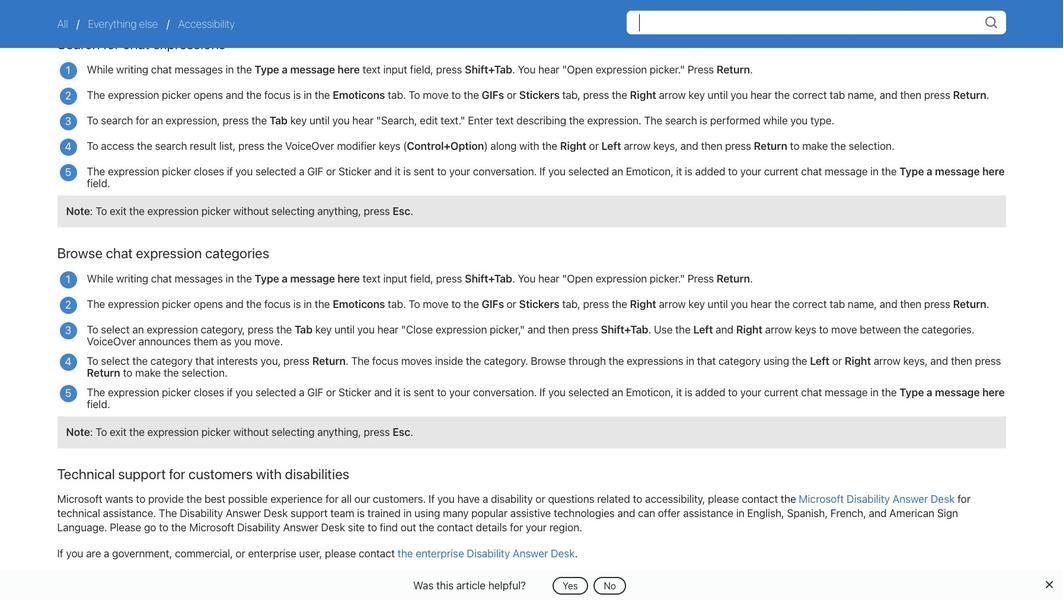 Task type: locate. For each thing, give the bounding box(es) containing it.
the expression picker opens and the focus is in the emoticons tab. to move to the gifs or stickers tab, press the right arrow key until you hear the correct tab name, and then press return . up arrow keys to move between the categories. voiceover announces them as you move. at the bottom
[[87, 298, 990, 311]]

2 picker." from the top
[[650, 273, 685, 285]]

if
[[540, 166, 546, 178], [540, 387, 546, 399], [429, 494, 435, 506], [57, 548, 63, 561]]

field, for control+option
[[410, 64, 433, 76]]

please
[[708, 494, 739, 506], [325, 548, 356, 561]]

right inside to select the category that interests you, press return . the focus moves inside the category. browse through the expressions in that category using the left or right arrow keys, and then press return to make the selection.
[[845, 355, 871, 368]]

1 vertical spatial tab
[[830, 298, 845, 311]]

0 vertical spatial select
[[101, 324, 130, 336]]

using
[[764, 355, 789, 368], [415, 508, 440, 520]]

0 vertical spatial closes
[[194, 166, 224, 178]]

0 horizontal spatial enterprise
[[248, 548, 297, 561]]

0 vertical spatial voiceover
[[285, 140, 334, 153]]

the inside arrow keys to move between the categories. voiceover announces them as you move.
[[904, 324, 919, 336]]

1 vertical spatial name,
[[848, 298, 877, 311]]

left inside to select the category that interests you, press return . the focus moves inside the category. browse through the expressions in that category using the left or right arrow keys, and then press return to make the selection.
[[810, 355, 830, 368]]

press for and
[[688, 64, 714, 76]]

messages
[[175, 64, 223, 76], [175, 273, 223, 285]]

1 vertical spatial field.
[[87, 399, 110, 411]]

1 vertical spatial make
[[135, 367, 161, 380]]

expressions down use
[[627, 355, 684, 368]]

2 input from the top
[[383, 273, 407, 285]]

2 selecting from the top
[[271, 427, 315, 439]]

the expression picker opens and the focus is in the emoticons tab. to move to the gifs or stickers tab, press the right arrow key until you hear the correct tab name, and then press return . for browse
[[87, 298, 990, 311]]

make inside to select the category that interests you, press return . the focus moves inside the category. browse through the expressions in that category using the left or right arrow keys, and then press return to make the selection.
[[135, 367, 161, 380]]

opens up "expression,"
[[194, 89, 223, 102]]

1 enterprise from the left
[[248, 548, 297, 561]]

1 vertical spatial the expression picker closes if you selected a gif or sticker and it is sent to your conversation. if you selected an emoticon, it is added to your current chat message in the type a message here field.
[[87, 387, 1005, 411]]

1 field. from the top
[[87, 177, 110, 190]]

1 horizontal spatial category
[[719, 355, 761, 368]]

0 horizontal spatial tab
[[270, 115, 288, 127]]

sent down moves
[[414, 387, 434, 399]]

voiceover left 'announces'
[[87, 336, 136, 348]]

1 "open from the top
[[562, 64, 593, 76]]

site
[[348, 522, 365, 534]]

please right user,
[[325, 548, 356, 561]]

0 vertical spatial the expression picker closes if you selected a gif or sticker and it is sent to your conversation. if you selected an emoticon, it is added to your current chat message in the type a message here field.
[[87, 166, 1005, 190]]

note : to exit the expression picker without selecting anything, press esc . up customers
[[66, 427, 413, 439]]

you
[[518, 64, 536, 76], [518, 273, 536, 285]]

1 that from the left
[[195, 355, 214, 368]]

the expression picker closes if you selected a gif or sticker and it is sent to your conversation. if you selected an emoticon, it is added to your current chat message in the type a message here field. down to select the category that interests you, press return . the focus moves inside the category. browse through the expressions in that category using the left or right arrow keys, and then press return to make the selection. at the bottom of page
[[87, 387, 1005, 411]]

2 press from the top
[[688, 273, 714, 285]]

1 : from the top
[[90, 205, 93, 218]]

2 : from the top
[[90, 427, 93, 439]]

1 tab. from the top
[[388, 89, 406, 102]]

technologies
[[554, 508, 615, 520]]

search left performed
[[665, 115, 697, 127]]

.
[[512, 64, 515, 76], [750, 64, 753, 76], [987, 89, 990, 102], [411, 205, 413, 218], [512, 273, 515, 285], [750, 273, 753, 285], [987, 298, 990, 311], [649, 324, 651, 336], [346, 355, 349, 368], [411, 427, 413, 439], [575, 548, 578, 561]]

message
[[290, 64, 335, 76], [825, 166, 868, 178], [935, 166, 980, 178], [290, 273, 335, 285], [825, 387, 868, 399], [935, 387, 980, 399]]

1 picker." from the top
[[650, 64, 685, 76]]

gifs for along
[[482, 89, 504, 102]]

picker up categories
[[202, 205, 231, 218]]

2 horizontal spatial left
[[810, 355, 830, 368]]

0 vertical spatial shift+tab
[[465, 64, 512, 76]]

1 vertical spatial anything,
[[317, 427, 361, 439]]

if you are a government, commercial, or enterprise user, please contact the enterprise disability answer desk .
[[57, 548, 578, 561]]

:
[[90, 205, 93, 218], [90, 427, 93, 439]]

"search,
[[376, 115, 417, 127]]

to search for an expression, press the tab key until you hear "search, edit text." enter text describing the expression. the search is performed while you type.
[[87, 115, 835, 127]]

writing for to select an expression category, press the
[[116, 273, 148, 285]]

2 tab. from the top
[[388, 298, 406, 311]]

2 if from the top
[[227, 387, 233, 399]]

expression
[[596, 64, 647, 76], [108, 89, 159, 102], [108, 166, 159, 178], [147, 205, 199, 218], [136, 245, 202, 262], [596, 273, 647, 285], [108, 298, 159, 311], [147, 324, 198, 336], [436, 324, 487, 336], [108, 387, 159, 399], [147, 427, 199, 439]]

offer
[[658, 508, 681, 520]]

text for key until you hear "search, edit text." enter text describing the expression. the search is performed while you type.
[[363, 64, 381, 76]]

expressions down accessibility
[[153, 36, 226, 52]]

1 gif from the top
[[307, 166, 323, 178]]

to
[[452, 89, 461, 102], [790, 140, 800, 153], [437, 166, 447, 178], [728, 166, 738, 178], [452, 298, 461, 311], [819, 324, 829, 336], [123, 367, 133, 380], [437, 387, 447, 399], [728, 387, 738, 399], [136, 494, 146, 506], [633, 494, 643, 506], [159, 522, 168, 534], [368, 522, 377, 534]]

was
[[413, 580, 434, 592]]

was this article helpful?
[[413, 580, 526, 592]]

without
[[233, 205, 269, 218], [233, 427, 269, 439]]

please up assistance on the bottom of the page
[[708, 494, 739, 506]]

field, up edit
[[410, 64, 433, 76]]

the enterprise disability answer desk link
[[398, 548, 575, 561]]

1 gifs from the top
[[482, 89, 504, 102]]

tab, up describing
[[562, 89, 581, 102]]

make down 'type.'
[[803, 140, 828, 153]]

while writing chat messages in the type a message here text input field, press shift+tab . you hear "open expression picker." press return . up "close
[[87, 273, 753, 285]]

gifs for the
[[482, 298, 504, 311]]

region.
[[550, 522, 582, 534]]

1 horizontal spatial keys
[[795, 324, 817, 336]]

2 vertical spatial contact
[[359, 548, 395, 561]]

microsoft up 'commercial,' at the bottom of the page
[[189, 522, 234, 534]]

stickers up describing
[[519, 89, 560, 102]]

shift+tab up enter
[[465, 64, 512, 76]]

1 vertical spatial emoticons
[[333, 298, 385, 311]]

many
[[443, 508, 469, 520]]

the expression picker opens and the focus is in the emoticons tab. to move to the gifs or stickers tab, press the right arrow key until you hear the correct tab name, and then press return . up describing
[[87, 89, 990, 102]]

0 vertical spatial without
[[233, 205, 269, 218]]

correct
[[793, 89, 827, 102], [793, 298, 827, 311]]

tab for make
[[830, 89, 845, 102]]

enterprise
[[248, 548, 297, 561], [416, 548, 464, 561]]

input up "close
[[383, 273, 407, 285]]

2 horizontal spatial contact
[[742, 494, 778, 506]]

0 vertical spatial while writing chat messages in the type a message here text input field, press shift+tab . you hear "open expression picker." press return .
[[87, 64, 753, 76]]

1 input from the top
[[383, 64, 407, 76]]

1 vertical spatial sticker
[[339, 387, 372, 399]]

contact down many
[[437, 522, 473, 534]]

arrow inside arrow keys to move between the categories. voiceover announces them as you move.
[[765, 324, 792, 336]]

move up to select an expression category, press the tab key until you hear "close expression picker," and then press shift+tab . use the left and right
[[423, 298, 449, 311]]

0 vertical spatial writing
[[116, 64, 148, 76]]

1 selecting from the top
[[271, 205, 315, 218]]

you up picker,"
[[518, 273, 536, 285]]

the expression picker closes if you selected a gif or sticker and it is sent to your conversation. if you selected an emoticon, it is added to your current chat message in the type a message here field. down 'along'
[[87, 166, 1005, 190]]

stickers for the
[[519, 89, 560, 102]]

shift+tab left use
[[601, 324, 649, 336]]

0 vertical spatial current
[[764, 166, 799, 178]]

1 sent from the top
[[414, 166, 434, 178]]

modifier
[[337, 140, 376, 153]]

1 tab, from the top
[[562, 89, 581, 102]]

0 horizontal spatial selection.
[[182, 367, 228, 380]]

french,
[[831, 508, 866, 520]]

2 tab, from the top
[[562, 298, 581, 311]]

2 horizontal spatial microsoft
[[799, 494, 844, 506]]

2 the expression picker closes if you selected a gif or sticker and it is sent to your conversation. if you selected an emoticon, it is added to your current chat message in the type a message here field. from the top
[[87, 387, 1005, 411]]

return
[[717, 64, 750, 76], [953, 89, 987, 102], [754, 140, 788, 153], [717, 273, 750, 285], [953, 298, 987, 311], [312, 355, 346, 368], [87, 367, 120, 380]]

2 while writing chat messages in the type a message here text input field, press shift+tab . you hear "open expression picker." press return . from the top
[[87, 273, 753, 285]]

gifs up enter
[[482, 89, 504, 102]]

to inside to select the category that interests you, press return . the focus moves inside the category. browse through the expressions in that category using the left or right arrow keys, and then press return to make the selection.
[[123, 367, 133, 380]]

2 added from the top
[[695, 387, 726, 399]]

2 current from the top
[[764, 387, 799, 399]]

while for to select an expression category, press the
[[87, 273, 114, 285]]

for left all
[[326, 494, 339, 506]]

0 vertical spatial you
[[518, 64, 536, 76]]

selected
[[256, 166, 296, 178], [569, 166, 609, 178], [256, 387, 296, 399], [569, 387, 609, 399]]

None text field
[[627, 11, 1006, 34]]

1 conversation. from the top
[[473, 166, 537, 178]]

1 vertical spatial note
[[66, 427, 90, 439]]

0 vertical spatial tab
[[270, 115, 288, 127]]

sticker
[[339, 166, 372, 178], [339, 387, 372, 399]]

1 while writing chat messages in the type a message here text input field, press shift+tab . you hear "open expression picker." press return . from the top
[[87, 64, 753, 76]]

1 vertical spatial gifs
[[482, 298, 504, 311]]

opens up category,
[[194, 298, 223, 311]]

to select an expression category, press the tab key until you hear "close expression picker," and then press shift+tab . use the left and right
[[87, 324, 763, 336]]

2 category from the left
[[719, 355, 761, 368]]

1 vertical spatial tab
[[295, 324, 313, 336]]

conversation. for category.
[[473, 387, 537, 399]]

arrow inside to select the category that interests you, press return . the focus moves inside the category. browse through the expressions in that category using the left or right arrow keys, and then press return to make the selection.
[[874, 355, 901, 368]]

2 gif from the top
[[307, 387, 323, 399]]

sticker for modifier
[[339, 166, 372, 178]]

performed
[[710, 115, 761, 127]]

2 while from the top
[[87, 273, 114, 285]]

1 horizontal spatial tab
[[295, 324, 313, 336]]

contact up 'english,'
[[742, 494, 778, 506]]

0 vertical spatial exit
[[110, 205, 127, 218]]

1 horizontal spatial that
[[697, 355, 716, 368]]

2 note : to exit the expression picker without selecting anything, press esc . from the top
[[66, 427, 413, 439]]

2 sticker from the top
[[339, 387, 372, 399]]

categories
[[205, 245, 269, 262]]

chat
[[123, 36, 150, 52], [151, 64, 172, 76], [801, 166, 822, 178], [106, 245, 133, 262], [151, 273, 172, 285], [801, 387, 822, 399]]

press
[[436, 64, 462, 76], [583, 89, 609, 102], [924, 89, 951, 102], [223, 115, 249, 127], [238, 140, 265, 153], [725, 140, 751, 153], [364, 205, 390, 218], [436, 273, 462, 285], [583, 298, 609, 311], [924, 298, 951, 311], [248, 324, 274, 336], [572, 324, 598, 336], [283, 355, 310, 368], [975, 355, 1001, 368], [364, 427, 390, 439]]

it
[[395, 166, 401, 178], [676, 166, 682, 178], [395, 387, 401, 399], [676, 387, 682, 399]]

microsoft inside "for technical assistance. the disability answer desk support team is trained in using many popular assistive technologies and can offer assistance in english, spanish, french, and american sign language. please go to the microsoft disability answer desk site to find out the contact details for your region."
[[189, 522, 234, 534]]

voiceover left modifier
[[285, 140, 334, 153]]

disability down details
[[467, 548, 510, 561]]

2 sent from the top
[[414, 387, 434, 399]]

tab. up "close
[[388, 298, 406, 311]]

2 exit from the top
[[110, 427, 127, 439]]

support up the wants
[[118, 466, 166, 483]]

2 correct from the top
[[793, 298, 827, 311]]

1 if from the top
[[227, 166, 233, 178]]

team
[[330, 508, 354, 520]]

move up edit
[[423, 89, 449, 102]]

focus inside to select the category that interests you, press return . the focus moves inside the category. browse through the expressions in that category using the left or right arrow keys, and then press return to make the selection.
[[372, 355, 399, 368]]

result
[[190, 140, 217, 153]]

1 vertical spatial emoticon,
[[626, 387, 674, 399]]

writing for to search for an expression, press the
[[116, 64, 148, 76]]

2 stickers from the top
[[519, 298, 560, 311]]

contact down find
[[359, 548, 395, 561]]

1 exit from the top
[[110, 205, 127, 218]]

answer up user,
[[283, 522, 318, 534]]

picker."
[[650, 64, 685, 76], [650, 273, 685, 285]]

in
[[226, 64, 234, 76], [304, 89, 312, 102], [871, 166, 879, 178], [226, 273, 234, 285], [304, 298, 312, 311], [686, 355, 695, 368], [871, 387, 879, 399], [404, 508, 412, 520], [736, 508, 745, 520]]

picker." for in
[[650, 273, 685, 285]]

answer up american
[[893, 494, 928, 506]]

1 vertical spatial expressions
[[627, 355, 684, 368]]

1 stickers from the top
[[519, 89, 560, 102]]

microsoft up spanish,
[[799, 494, 844, 506]]

0 vertical spatial added
[[695, 166, 726, 178]]

1 note from the top
[[66, 205, 90, 218]]

1 horizontal spatial left
[[694, 324, 713, 336]]

selection.
[[849, 140, 895, 153], [182, 367, 228, 380]]

2 closes from the top
[[194, 387, 224, 399]]

categories.
[[922, 324, 975, 336]]

if down interests
[[227, 387, 233, 399]]

0 vertical spatial tab,
[[562, 89, 581, 102]]

1 messages from the top
[[175, 64, 223, 76]]

1 vertical spatial using
[[415, 508, 440, 520]]

yes button
[[553, 577, 588, 595]]

writing down search for chat expressions
[[116, 64, 148, 76]]

1 vertical spatial the expression picker opens and the focus is in the emoticons tab. to move to the gifs or stickers tab, press the right arrow key until you hear the correct tab name, and then press return .
[[87, 298, 990, 311]]

2 gifs from the top
[[482, 298, 504, 311]]

1 current from the top
[[764, 166, 799, 178]]

you for with
[[518, 64, 536, 76]]

tab, for through
[[562, 298, 581, 311]]

make down 'announces'
[[135, 367, 161, 380]]

2 anything, from the top
[[317, 427, 361, 439]]

no button
[[594, 577, 626, 595]]

0 horizontal spatial please
[[325, 548, 356, 561]]

emoticon, for arrow
[[626, 166, 674, 178]]

access
[[101, 140, 134, 153]]

0 vertical spatial selection.
[[849, 140, 895, 153]]

press
[[688, 64, 714, 76], [688, 273, 714, 285]]

0 vertical spatial emoticons
[[333, 89, 385, 102]]

1 vertical spatial you
[[518, 273, 536, 285]]

shift+tab for along
[[465, 64, 512, 76]]

2 field. from the top
[[87, 399, 110, 411]]

or inside to select the category that interests you, press return . the focus moves inside the category. browse through the expressions in that category using the left or right arrow keys, and then press return to make the selection.
[[833, 355, 842, 368]]

1 emoticons from the top
[[333, 89, 385, 102]]

support down experience on the left bottom of the page
[[291, 508, 328, 520]]

2 writing from the top
[[116, 273, 148, 285]]

0 vertical spatial browse
[[57, 245, 103, 262]]

enterprise up this
[[416, 548, 464, 561]]

with right 'along'
[[520, 140, 539, 153]]

2 "open from the top
[[562, 273, 593, 285]]

browse
[[57, 245, 103, 262], [531, 355, 566, 368]]

hear
[[539, 64, 560, 76], [751, 89, 772, 102], [352, 115, 374, 127], [539, 273, 560, 285], [751, 298, 772, 311], [377, 324, 399, 336]]

inside
[[435, 355, 463, 368]]

desk down team on the left bottom
[[321, 522, 345, 534]]

shift+tab up picker,"
[[465, 273, 512, 285]]

1 vertical spatial press
[[688, 273, 714, 285]]

messages down accessibility link
[[175, 64, 223, 76]]

picker up "expression,"
[[162, 89, 191, 102]]

contact inside "for technical assistance. the disability answer desk support team is trained in using many popular assistive technologies and can offer assistance in english, spanish, french, and american sign language. please go to the microsoft disability answer desk site to find out the contact details for your region."
[[437, 522, 473, 534]]

while writing chat messages in the type a message here text input field, press shift+tab . you hear "open expression picker." press return . for control+option
[[87, 64, 753, 76]]

0 vertical spatial if
[[227, 166, 233, 178]]

2 conversation. from the top
[[473, 387, 537, 399]]

name, for the
[[848, 89, 877, 102]]

1 vertical spatial left
[[694, 324, 713, 336]]

microsoft up technical
[[57, 494, 102, 506]]

2 esc from the top
[[393, 427, 411, 439]]

0 vertical spatial tab.
[[388, 89, 406, 102]]

1 vertical spatial messages
[[175, 273, 223, 285]]

for left "expression,"
[[136, 115, 149, 127]]

writing down browse chat expression categories on the top of the page
[[116, 273, 148, 285]]

0 horizontal spatial make
[[135, 367, 161, 380]]

questions
[[548, 494, 595, 506]]

0 vertical spatial expressions
[[153, 36, 226, 52]]

1 vertical spatial shift+tab
[[465, 273, 512, 285]]

conversation. down "category."
[[473, 387, 537, 399]]

keys,
[[654, 140, 678, 153], [904, 355, 928, 368]]

emoticons
[[333, 89, 385, 102], [333, 298, 385, 311]]

answer
[[893, 494, 928, 506], [226, 508, 261, 520], [283, 522, 318, 534], [513, 548, 548, 561]]

0 vertical spatial field.
[[87, 177, 110, 190]]

everything else link
[[88, 18, 158, 30]]

1 vertical spatial with
[[256, 466, 282, 483]]

2 tab from the top
[[830, 298, 845, 311]]

picker up 'announces'
[[162, 298, 191, 311]]

then inside to select the category that interests you, press return . the focus moves inside the category. browse through the expressions in that category using the left or right arrow keys, and then press return to make the selection.
[[951, 355, 973, 368]]

selecting
[[271, 205, 315, 218], [271, 427, 315, 439]]

2 the expression picker opens and the focus is in the emoticons tab. to move to the gifs or stickers tab, press the right arrow key until you hear the correct tab name, and then press return . from the top
[[87, 298, 990, 311]]

2 vertical spatial left
[[810, 355, 830, 368]]

tab.
[[388, 89, 406, 102], [388, 298, 406, 311]]

disability
[[847, 494, 890, 506], [180, 508, 223, 520], [237, 522, 280, 534], [467, 548, 510, 561]]

gif for return
[[307, 387, 323, 399]]

to inside arrow keys to move between the categories. voiceover announces them as you move.
[[819, 324, 829, 336]]

without up categories
[[233, 205, 269, 218]]

input up "search,
[[383, 64, 407, 76]]

a
[[282, 64, 288, 76], [299, 166, 305, 178], [927, 166, 933, 178], [282, 273, 288, 285], [299, 387, 305, 399], [927, 387, 933, 399], [483, 494, 488, 506], [104, 548, 109, 561]]

then
[[900, 89, 922, 102], [701, 140, 723, 153], [900, 298, 922, 311], [548, 324, 570, 336], [951, 355, 973, 368]]

1 horizontal spatial using
[[764, 355, 789, 368]]

0 vertical spatial support
[[118, 466, 166, 483]]

you for category.
[[518, 273, 536, 285]]

search for chat expressions
[[57, 36, 226, 52]]

1 horizontal spatial browse
[[531, 355, 566, 368]]

1 horizontal spatial please
[[708, 494, 739, 506]]

text for key until you hear "close expression picker," and then press
[[363, 273, 381, 285]]

contact
[[742, 494, 778, 506], [437, 522, 473, 534], [359, 548, 395, 561]]

voiceover
[[285, 140, 334, 153], [87, 336, 136, 348]]

1 writing from the top
[[116, 64, 148, 76]]

0 vertical spatial while
[[87, 64, 114, 76]]

search left result in the left top of the page
[[155, 140, 187, 153]]

language.
[[57, 522, 107, 534]]

2 name, from the top
[[848, 298, 877, 311]]

1 vertical spatial writing
[[116, 273, 148, 285]]

focus for to select an expression category, press the
[[264, 298, 291, 311]]

1 the expression picker opens and the focus is in the emoticons tab. to move to the gifs or stickers tab, press the right arrow key until you hear the correct tab name, and then press return . from the top
[[87, 89, 990, 102]]

answer down possible
[[226, 508, 261, 520]]

emoticons for .
[[333, 298, 385, 311]]

1 name, from the top
[[848, 89, 877, 102]]

1 you from the top
[[518, 64, 536, 76]]

1 opens from the top
[[194, 89, 223, 102]]

you up describing
[[518, 64, 536, 76]]

closes for result
[[194, 166, 224, 178]]

tab. up "search,
[[388, 89, 406, 102]]

support
[[118, 466, 166, 483], [291, 508, 328, 520]]

type
[[255, 64, 279, 76], [900, 166, 924, 178], [255, 273, 279, 285], [900, 387, 924, 399]]

1 press from the top
[[688, 64, 714, 76]]

field, up to select an expression category, press the tab key until you hear "close expression picker," and then press shift+tab . use the left and right
[[410, 273, 433, 285]]

0 horizontal spatial keys,
[[654, 140, 678, 153]]

1 vertical spatial keys
[[795, 324, 817, 336]]

note : to exit the expression picker without selecting anything, press esc . up categories
[[66, 205, 413, 218]]

0 vertical spatial picker."
[[650, 64, 685, 76]]

1 field, from the top
[[410, 64, 433, 76]]

without up customers
[[233, 427, 269, 439]]

gifs up picker,"
[[482, 298, 504, 311]]

messages for that
[[175, 273, 223, 285]]

sent
[[414, 166, 434, 178], [414, 387, 434, 399]]

1 while from the top
[[87, 64, 114, 76]]

conversation. down 'along'
[[473, 166, 537, 178]]

search
[[101, 115, 133, 127], [665, 115, 697, 127], [155, 140, 187, 153]]

1 vertical spatial select
[[101, 355, 130, 368]]

1 vertical spatial while writing chat messages in the type a message here text input field, press shift+tab . you hear "open expression picker." press return .
[[87, 273, 753, 285]]

with
[[520, 140, 539, 153], [256, 466, 282, 483]]

1 vertical spatial selecting
[[271, 427, 315, 439]]

2 messages from the top
[[175, 273, 223, 285]]

"open
[[562, 64, 593, 76], [562, 273, 593, 285]]

2 field, from the top
[[410, 273, 433, 285]]

1 vertical spatial contact
[[437, 522, 473, 534]]

1 correct from the top
[[793, 89, 827, 102]]

1 tab from the top
[[830, 89, 845, 102]]

2 emoticon, from the top
[[626, 387, 674, 399]]

0 vertical spatial correct
[[793, 89, 827, 102]]

1 vertical spatial support
[[291, 508, 328, 520]]

1 vertical spatial tab,
[[562, 298, 581, 311]]

1 emoticon, from the top
[[626, 166, 674, 178]]

2 you from the top
[[518, 273, 536, 285]]

while writing chat messages in the type a message here text input field, press shift+tab . you hear "open expression picker." press return .
[[87, 64, 753, 76], [87, 273, 753, 285]]

1 vertical spatial input
[[383, 273, 407, 285]]

if
[[227, 166, 233, 178], [227, 387, 233, 399]]

1 vertical spatial conversation.
[[473, 387, 537, 399]]

select inside to select the category that interests you, press return . the focus moves inside the category. browse through the expressions in that category using the left or right arrow keys, and then press return to make the selection.
[[101, 355, 130, 368]]

1 horizontal spatial with
[[520, 140, 539, 153]]

if right the customers.
[[429, 494, 435, 506]]

0 vertical spatial keys
[[379, 140, 401, 153]]

0 vertical spatial "open
[[562, 64, 593, 76]]

enterprise left user,
[[248, 548, 297, 561]]

all
[[341, 494, 352, 506]]

move left the between
[[832, 324, 857, 336]]

sent for moves
[[414, 387, 434, 399]]

the
[[87, 89, 105, 102], [644, 115, 663, 127], [87, 166, 105, 178], [87, 298, 105, 311], [351, 355, 370, 368], [87, 387, 105, 399], [159, 508, 177, 520]]

added
[[695, 166, 726, 178], [695, 387, 726, 399]]

while writing chat messages in the type a message here text input field, press shift+tab . you hear "open expression picker." press return . up edit
[[87, 64, 753, 76]]

sent down control+option
[[414, 166, 434, 178]]

2 emoticons from the top
[[333, 298, 385, 311]]

1 the expression picker closes if you selected a gif or sticker and it is sent to your conversation. if you selected an emoticon, it is added to your current chat message in the type a message here field. from the top
[[87, 166, 1005, 190]]

1 select from the top
[[101, 324, 130, 336]]

if down list,
[[227, 166, 233, 178]]

field. for to select the category that interests you, press return . the focus moves inside the category. browse through the expressions in that category using the left or right arrow keys, and then press return to make the selection.
[[87, 399, 110, 411]]

1 vertical spatial note : to exit the expression picker without selecting anything, press esc .
[[66, 427, 413, 439]]

1 horizontal spatial support
[[291, 508, 328, 520]]

0 vertical spatial move
[[423, 89, 449, 102]]

customers
[[188, 466, 253, 483]]

disability down best
[[180, 508, 223, 520]]

tab, up arrow keys to move between the categories. voiceover announces them as you move. at the bottom
[[562, 298, 581, 311]]

1 closes from the top
[[194, 166, 224, 178]]

messages down browse chat expression categories on the top of the page
[[175, 273, 223, 285]]

added for category
[[695, 387, 726, 399]]

2 select from the top
[[101, 355, 130, 368]]

expression,
[[166, 115, 220, 127]]

stickers
[[519, 89, 560, 102], [519, 298, 560, 311]]

1 horizontal spatial search
[[155, 140, 187, 153]]

1 vertical spatial added
[[695, 387, 726, 399]]

2 vertical spatial move
[[832, 324, 857, 336]]

. inside to select the category that interests you, press return . the focus moves inside the category. browse through the expressions in that category using the left or right arrow keys, and then press return to make the selection.
[[346, 355, 349, 368]]

1 vertical spatial correct
[[793, 298, 827, 311]]

closes down result in the left top of the page
[[194, 166, 224, 178]]

search up access on the left
[[101, 115, 133, 127]]

1 added from the top
[[695, 166, 726, 178]]

current for return
[[764, 166, 799, 178]]

stickers up arrow keys to move between the categories. voiceover announces them as you move. at the bottom
[[519, 298, 560, 311]]

tab. for (
[[388, 89, 406, 102]]

closes down interests
[[194, 387, 224, 399]]

2 opens from the top
[[194, 298, 223, 311]]

for up sign
[[958, 494, 971, 506]]

0 vertical spatial conversation.
[[473, 166, 537, 178]]

best
[[205, 494, 226, 506]]

0 vertical spatial with
[[520, 140, 539, 153]]

1 sticker from the top
[[339, 166, 372, 178]]

0 vertical spatial name,
[[848, 89, 877, 102]]

with up possible
[[256, 466, 282, 483]]

1 vertical spatial selection.
[[182, 367, 228, 380]]

browse inside to select the category that interests you, press return . the focus moves inside the category. browse through the expressions in that category using the left or right arrow keys, and then press return to make the selection.
[[531, 355, 566, 368]]



Task type: describe. For each thing, give the bounding box(es) containing it.
field, for moves
[[410, 273, 433, 285]]

assistive
[[510, 508, 551, 520]]

announces
[[139, 336, 191, 348]]

list,
[[219, 140, 236, 153]]

closes for that
[[194, 387, 224, 399]]

"close
[[401, 324, 433, 336]]

expression.
[[587, 115, 642, 127]]

keys inside arrow keys to move between the categories. voiceover announces them as you move.
[[795, 324, 817, 336]]

0 horizontal spatial with
[[256, 466, 282, 483]]

sign
[[937, 508, 959, 520]]

move inside arrow keys to move between the categories. voiceover announces them as you move.
[[832, 324, 857, 336]]

to inside to select the category that interests you, press return . the focus moves inside the category. browse through the expressions in that category using the left or right arrow keys, and then press return to make the selection.
[[87, 355, 98, 368]]

can
[[638, 508, 655, 520]]

desk up sign
[[931, 494, 955, 506]]

english,
[[747, 508, 785, 520]]

this
[[436, 580, 454, 592]]

2 that from the left
[[697, 355, 716, 368]]

sticker for .
[[339, 387, 372, 399]]

name, for arrow
[[848, 298, 877, 311]]

control+option
[[407, 140, 484, 153]]

go
[[144, 522, 156, 534]]

as
[[221, 336, 232, 348]]

assistance.
[[103, 508, 156, 520]]

opens for result
[[194, 89, 223, 102]]

spanish,
[[787, 508, 828, 520]]

opens for that
[[194, 298, 223, 311]]

accessibility link
[[178, 18, 235, 30]]

accessibility,
[[645, 494, 705, 506]]

correct for return
[[793, 89, 827, 102]]

selection. inside to select the category that interests you, press return . the focus moves inside the category. browse through the expressions in that category using the left or right arrow keys, and then press return to make the selection.
[[182, 367, 228, 380]]

accessibility
[[178, 18, 235, 30]]

search
[[57, 36, 100, 52]]

1 category from the left
[[151, 355, 193, 368]]

to access the search result list, press the voiceover modifier keys ( control+option ) along with the right or left arrow keys, and then press return to make the selection.
[[87, 140, 895, 153]]

1 esc from the top
[[393, 205, 411, 218]]

moves
[[401, 355, 432, 368]]

if for interests
[[227, 387, 233, 399]]

picker down 'announces'
[[162, 387, 191, 399]]

0 vertical spatial keys,
[[654, 140, 678, 153]]

experience
[[271, 494, 323, 506]]

"open for through
[[562, 273, 593, 285]]

expressions inside to select the category that interests you, press return . the focus moves inside the category. browse through the expressions in that category using the left or right arrow keys, and then press return to make the selection.
[[627, 355, 684, 368]]

tab, for right
[[562, 89, 581, 102]]

tab. for focus
[[388, 298, 406, 311]]

disability
[[491, 494, 533, 506]]

if left "are"
[[57, 548, 63, 561]]

related
[[597, 494, 630, 506]]

1 note : to exit the expression picker without selecting anything, press esc . from the top
[[66, 205, 413, 218]]

user,
[[299, 548, 322, 561]]

technical support for customers with disabilities
[[57, 466, 349, 483]]

all
[[57, 18, 71, 30]]

using inside "for technical assistance. the disability answer desk support team is trained in using many popular assistive technologies and can offer assistance in english, spanish, french, and american sign language. please go to the microsoft disability answer desk site to find out the contact details for your region."
[[415, 508, 440, 520]]

voiceover inside arrow keys to move between the categories. voiceover announces them as you move.
[[87, 336, 136, 348]]

interests
[[217, 355, 258, 368]]

move for control+option
[[423, 89, 449, 102]]

commercial,
[[175, 548, 233, 561]]

assistance
[[683, 508, 734, 520]]

tab for expression,
[[270, 115, 288, 127]]

everything
[[88, 18, 137, 30]]

if for list,
[[227, 166, 233, 178]]

disability up the french,
[[847, 494, 890, 506]]

while for to search for an expression, press the
[[87, 64, 114, 76]]

messages for result
[[175, 64, 223, 76]]

describing
[[517, 115, 567, 127]]

no
[[604, 581, 616, 592]]

conversation. for with
[[473, 166, 537, 178]]

0 horizontal spatial keys
[[379, 140, 401, 153]]

0 vertical spatial please
[[708, 494, 739, 506]]

you,
[[261, 355, 281, 368]]

have
[[457, 494, 480, 506]]

1 horizontal spatial selection.
[[849, 140, 895, 153]]

2 note from the top
[[66, 427, 90, 439]]

1 vertical spatial please
[[325, 548, 356, 561]]

them
[[194, 336, 218, 348]]

for technical assistance. the disability answer desk support team is trained in using many popular assistive technologies and can offer assistance in english, spanish, french, and american sign language. please go to the microsoft disability answer desk site to find out the contact details for your region.
[[57, 494, 971, 534]]

select for the
[[101, 355, 130, 368]]

for down the assistive
[[510, 522, 523, 534]]

category,
[[201, 324, 245, 336]]

0 horizontal spatial microsoft
[[57, 494, 102, 506]]

find
[[380, 522, 398, 534]]

0 horizontal spatial contact
[[359, 548, 395, 561]]

is inside "for technical assistance. the disability answer desk support team is trained in using many popular assistive technologies and can offer assistance in english, spanish, french, and american sign language. please go to the microsoft disability answer desk site to find out the contact details for your region."
[[357, 508, 365, 520]]

current for left
[[764, 387, 799, 399]]

microsoft wants to provide the best possible experience for all our customers. if you have a disability or questions related to accessibility, please contact the microsoft disability answer desk
[[57, 494, 955, 506]]

0 vertical spatial contact
[[742, 494, 778, 506]]

disability down possible
[[237, 522, 280, 534]]

along
[[491, 140, 517, 153]]

0 vertical spatial left
[[602, 140, 621, 153]]

are
[[86, 548, 101, 561]]

field. for to access the search result list, press the voiceover modifier keys ( control+option ) along with the right or left arrow keys, and then press return to make the selection.
[[87, 177, 110, 190]]

0 horizontal spatial search
[[101, 115, 133, 127]]

select for an
[[101, 324, 130, 336]]

desk down experience on the left bottom of the page
[[264, 508, 288, 520]]

your inside "for technical assistance. the disability answer desk support team is trained in using many popular assistive technologies and can offer assistance in english, spanish, french, and american sign language. please go to the microsoft disability answer desk site to find out the contact details for your region."
[[526, 522, 547, 534]]

1 anything, from the top
[[317, 205, 361, 218]]

please
[[110, 522, 141, 534]]

browse chat expression categories
[[57, 245, 269, 262]]

dismiss the survey image
[[1044, 581, 1054, 590]]

everything else
[[88, 18, 158, 30]]

edit
[[420, 115, 438, 127]]

disabilities
[[285, 466, 349, 483]]

input for (
[[383, 64, 407, 76]]

category.
[[484, 355, 528, 368]]

added for and
[[695, 166, 726, 178]]

the expression picker opens and the focus is in the emoticons tab. to move to the gifs or stickers tab, press the right arrow key until you hear the correct tab name, and then press return . for the
[[87, 89, 990, 102]]

0 horizontal spatial support
[[118, 466, 166, 483]]

1 vertical spatial text
[[496, 115, 514, 127]]

type.
[[811, 115, 835, 127]]

and inside to select the category that interests you, press return . the focus moves inside the category. browse through the expressions in that category using the left or right arrow keys, and then press return to make the selection.
[[931, 355, 949, 368]]

article
[[456, 580, 486, 592]]

the inside to select the category that interests you, press return . the focus moves inside the category. browse through the expressions in that category using the left or right arrow keys, and then press return to make the selection.
[[351, 355, 370, 368]]

microsoft disability answer desk link
[[799, 494, 955, 506]]

support inside "for technical assistance. the disability answer desk support team is trained in using many popular assistive technologies and can offer assistance in english, spanish, french, and american sign language. please go to the microsoft disability answer desk site to find out the contact details for your region."
[[291, 508, 328, 520]]

use
[[654, 324, 673, 336]]

out
[[401, 522, 416, 534]]

all link
[[57, 18, 71, 30]]

2 horizontal spatial search
[[665, 115, 697, 127]]

technical
[[57, 508, 100, 520]]

"open for right
[[562, 64, 593, 76]]

emoticons for modifier
[[333, 89, 385, 102]]

answer up helpful?
[[513, 548, 548, 561]]

picker down result in the left top of the page
[[162, 166, 191, 178]]

picker up customers
[[202, 427, 231, 439]]

our
[[355, 494, 370, 506]]

for up the provide
[[169, 466, 185, 483]]

focus for to search for an expression, press the
[[264, 89, 291, 102]]

tab for right
[[830, 298, 845, 311]]

for down everything
[[103, 36, 120, 52]]

in inside to select the category that interests you, press return . the focus moves inside the category. browse through the expressions in that category using the left or right arrow keys, and then press return to make the selection.
[[686, 355, 695, 368]]

while writing chat messages in the type a message here text input field, press shift+tab . you hear "open expression picker." press return . for moves
[[87, 273, 753, 285]]

2 enterprise from the left
[[416, 548, 464, 561]]

text."
[[441, 115, 465, 127]]

correct for left
[[793, 298, 827, 311]]

picker." for arrow
[[650, 64, 685, 76]]

american
[[890, 508, 935, 520]]

yes
[[563, 581, 578, 592]]

trained
[[367, 508, 401, 520]]

else
[[139, 18, 158, 30]]

move for moves
[[423, 298, 449, 311]]

tab for category,
[[295, 324, 313, 336]]

)
[[484, 140, 488, 153]]

possible
[[228, 494, 268, 506]]

emoticon, for in
[[626, 387, 674, 399]]

sent for control+option
[[414, 166, 434, 178]]

you inside arrow keys to move between the categories. voiceover announces them as you move.
[[234, 336, 252, 348]]

2 vertical spatial shift+tab
[[601, 324, 649, 336]]

1 horizontal spatial voiceover
[[285, 140, 334, 153]]

arrow keys to move between the categories. voiceover announces them as you move.
[[87, 324, 975, 348]]

input for focus
[[383, 273, 407, 285]]

popular
[[472, 508, 508, 520]]

if down to select the category that interests you, press return . the focus moves inside the category. browse through the expressions in that category using the left or right arrow keys, and then press return to make the selection. at the bottom of page
[[540, 387, 546, 399]]

press for category
[[688, 273, 714, 285]]

0 horizontal spatial expressions
[[153, 36, 226, 52]]

provide
[[148, 494, 184, 506]]

1 without from the top
[[233, 205, 269, 218]]

desk down region.
[[551, 548, 575, 561]]

through
[[569, 355, 606, 368]]

(
[[403, 140, 407, 153]]

customers.
[[373, 494, 426, 506]]

keys, inside to select the category that interests you, press return . the focus moves inside the category. browse through the expressions in that category using the left or right arrow keys, and then press return to make the selection.
[[904, 355, 928, 368]]

shift+tab for the
[[465, 273, 512, 285]]

wants
[[105, 494, 133, 506]]

the expression picker closes if you selected a gif or sticker and it is sent to your conversation. if you selected an emoticon, it is added to your current chat message in the type a message here field. for browse
[[87, 387, 1005, 411]]

stickers for browse
[[519, 298, 560, 311]]

the inside "for technical assistance. the disability answer desk support team is trained in using many popular assistive technologies and can offer assistance in english, spanish, french, and american sign language. please go to the microsoft disability answer desk site to find out the contact details for your region."
[[159, 508, 177, 520]]

using inside to select the category that interests you, press return . the focus moves inside the category. browse through the expressions in that category using the left or right arrow keys, and then press return to make the selection.
[[764, 355, 789, 368]]

enter
[[468, 115, 493, 127]]

if down describing
[[540, 166, 546, 178]]

gif for voiceover
[[307, 166, 323, 178]]

helpful?
[[488, 580, 526, 592]]

while
[[763, 115, 788, 127]]

government,
[[112, 548, 172, 561]]

to select the category that interests you, press return . the focus moves inside the category. browse through the expressions in that category using the left or right arrow keys, and then press return to make the selection.
[[87, 355, 1001, 380]]

technical
[[57, 466, 115, 483]]

1 horizontal spatial make
[[803, 140, 828, 153]]

the expression picker closes if you selected a gif or sticker and it is sent to your conversation. if you selected an emoticon, it is added to your current chat message in the type a message here field. for the
[[87, 166, 1005, 190]]

picker,"
[[490, 324, 525, 336]]

2 without from the top
[[233, 427, 269, 439]]



Task type: vqa. For each thing, say whether or not it's contained in the screenshot.
STATUS
no



